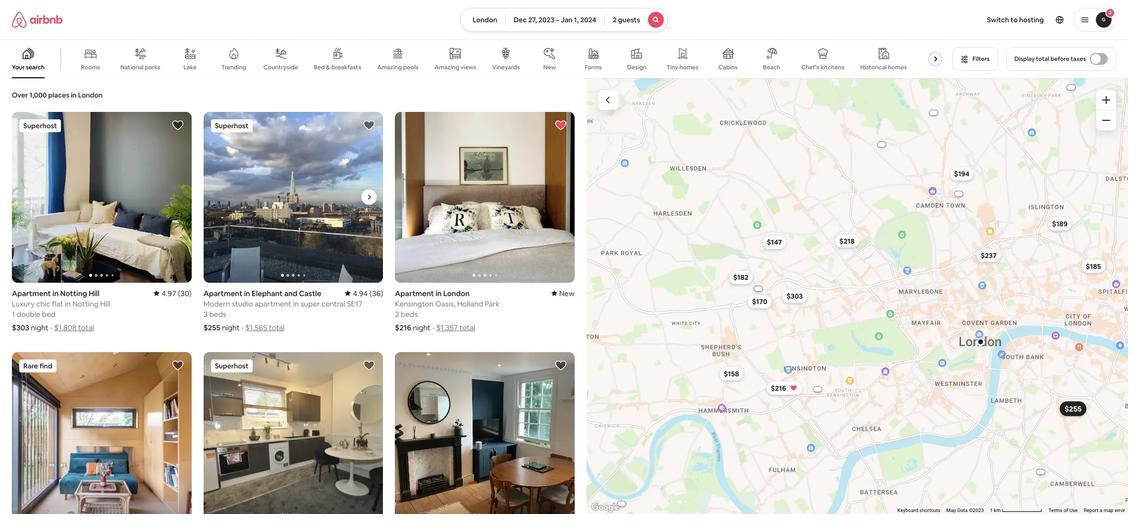Task type: vqa. For each thing, say whether or not it's contained in the screenshot.
Zoom in icon
yes



Task type: describe. For each thing, give the bounding box(es) containing it.
(36)
[[370, 289, 383, 298]]

display
[[1015, 55, 1035, 63]]

4.97
[[161, 289, 176, 298]]

3
[[203, 309, 208, 319]]

$303 button
[[782, 290, 807, 303]]

display total before taxes button
[[1006, 47, 1116, 71]]

apartment for 1 double bed
[[12, 289, 51, 298]]

2 for 2
[[1109, 9, 1112, 16]]

homes for tiny homes
[[680, 63, 699, 71]]

$182 $170 $147
[[733, 238, 782, 306]]

trending
[[221, 63, 246, 71]]

27,
[[528, 15, 537, 24]]

breakfasts
[[332, 63, 361, 71]]

1 km button
[[987, 507, 1046, 514]]

tiny
[[667, 63, 678, 71]]

$1,565
[[245, 323, 267, 332]]

$170
[[752, 297, 767, 306]]

add to wishlist: apartment in elephant and castle image
[[363, 119, 375, 131]]

night inside apartment in london kensington oasis, holland park 2 beds $216 night · $1,357 total
[[413, 323, 431, 332]]

use
[[1070, 508, 1078, 513]]

switch to hosting link
[[981, 9, 1050, 30]]

amazing for amazing pools
[[377, 63, 402, 71]]

$194 button
[[950, 167, 974, 181]]

historical homes
[[861, 63, 907, 71]]

national
[[120, 63, 144, 71]]

shortcuts
[[920, 508, 941, 513]]

$216 inside button
[[771, 384, 786, 393]]

before
[[1051, 55, 1070, 63]]

in up studio
[[244, 289, 250, 298]]

over 1,000 places in london
[[12, 91, 103, 100]]

0 vertical spatial notting
[[60, 289, 87, 298]]

1,
[[574, 15, 579, 24]]

castle
[[299, 289, 321, 298]]

parks
[[145, 63, 160, 71]]

$147 button
[[762, 236, 786, 249]]

zoom in image
[[1103, 96, 1111, 104]]

$237 button
[[976, 249, 1001, 262]]

remove from wishlist: apartment in london image
[[555, 119, 567, 131]]

report a map error link
[[1084, 508, 1125, 513]]

super
[[301, 299, 320, 308]]

total inside apartment in london kensington oasis, holland park 2 beds $216 night · $1,357 total
[[459, 323, 475, 332]]

vineyards
[[492, 63, 520, 71]]

apartment
[[255, 299, 291, 308]]

dec 27, 2023 – jan 1, 2024 button
[[505, 8, 605, 32]]

chic
[[36, 299, 50, 308]]

©2023
[[969, 508, 984, 513]]

a
[[1100, 508, 1103, 513]]

map data ©2023
[[947, 508, 984, 513]]

$216 inside apartment in london kensington oasis, holland park 2 beds $216 night · $1,357 total
[[395, 323, 411, 332]]

add to wishlist: guesthouse in camden image
[[172, 360, 184, 371]]

total inside apartment in notting hill luxury chic flat in notting hill 1 double bed $303 night · $1,808 total
[[78, 323, 94, 332]]

error
[[1115, 508, 1125, 513]]

data
[[958, 508, 968, 513]]

to
[[1011, 15, 1018, 24]]

elephant
[[252, 289, 283, 298]]

london inside button
[[473, 15, 497, 24]]

guests
[[618, 15, 640, 24]]

of
[[1064, 508, 1068, 513]]

park
[[485, 299, 500, 308]]

studio
[[232, 299, 253, 308]]

–
[[556, 15, 560, 24]]

0 horizontal spatial hill
[[89, 289, 99, 298]]

$237
[[981, 251, 997, 260]]

1,000
[[29, 91, 47, 100]]

$1,357
[[436, 323, 458, 332]]

1 km
[[990, 508, 1002, 513]]

display total before taxes
[[1015, 55, 1086, 63]]

bed
[[42, 309, 56, 319]]

1 inside apartment in notting hill luxury chic flat in notting hill 1 double bed $303 night · $1,808 total
[[12, 309, 15, 319]]

chef's
[[802, 63, 820, 71]]

design
[[627, 63, 647, 71]]

· inside apartment in london kensington oasis, holland park 2 beds $216 night · $1,357 total
[[433, 323, 434, 332]]

se17
[[347, 299, 362, 308]]

1 horizontal spatial hill
[[100, 299, 110, 308]]

in down and at bottom left
[[293, 299, 299, 308]]

$218 button
[[835, 234, 859, 248]]

profile element
[[680, 0, 1116, 40]]

pools
[[403, 63, 419, 71]]

your
[[12, 63, 25, 71]]

dec 27, 2023 – jan 1, 2024
[[514, 15, 596, 24]]

cabins
[[719, 63, 738, 71]]

apartment for 3 beds
[[203, 289, 242, 298]]

$1,808
[[54, 323, 77, 332]]

amazing pools
[[377, 63, 419, 71]]

new place to stay image
[[551, 289, 575, 298]]

kitchens
[[821, 63, 845, 71]]

keyboard shortcuts button
[[898, 507, 941, 514]]

· inside apartment in notting hill luxury chic flat in notting hill 1 double bed $303 night · $1,808 total
[[50, 323, 52, 332]]



Task type: locate. For each thing, give the bounding box(es) containing it.
0 vertical spatial $303
[[787, 292, 803, 301]]

countryside
[[264, 63, 298, 71]]

add to wishlist: apartment in notting hill image
[[172, 119, 184, 131]]

$1,357 total button
[[436, 323, 475, 332]]

0 horizontal spatial 2
[[395, 309, 399, 319]]

beach
[[763, 63, 781, 71]]

2 horizontal spatial london
[[473, 15, 497, 24]]

$255 inside apartment in elephant and castle modern studio apartment in super central se17 3 beds $255 night · $1,565 total
[[203, 323, 220, 332]]

2 for 2 guests
[[613, 15, 617, 24]]

central
[[322, 299, 345, 308]]

1 horizontal spatial apartment
[[203, 289, 242, 298]]

1 vertical spatial $255
[[1065, 404, 1082, 414]]

beds down modern
[[209, 309, 226, 319]]

2 apartment from the left
[[203, 289, 242, 298]]

amazing left "views"
[[435, 63, 459, 71]]

1 night from the left
[[31, 323, 48, 332]]

2 horizontal spatial 2
[[1109, 9, 1112, 16]]

None search field
[[460, 8, 668, 32]]

add to wishlist: condo in islington image
[[555, 360, 567, 371]]

2 vertical spatial london
[[443, 289, 470, 298]]

1 horizontal spatial 1
[[990, 508, 993, 513]]

· left the $1,357
[[433, 323, 434, 332]]

google image
[[589, 501, 622, 514]]

$216
[[395, 323, 411, 332], [771, 384, 786, 393]]

report a map error
[[1084, 508, 1125, 513]]

terms of use link
[[1049, 508, 1078, 513]]

1 down luxury
[[12, 309, 15, 319]]

oasis,
[[435, 299, 456, 308]]

1 vertical spatial new
[[559, 289, 575, 298]]

homes right historical
[[888, 63, 907, 71]]

places
[[48, 91, 69, 100]]

double
[[17, 309, 40, 319]]

1 vertical spatial notting
[[72, 299, 99, 308]]

filters
[[973, 55, 990, 63]]

4.94 (36)
[[353, 289, 383, 298]]

zoom out image
[[1103, 116, 1111, 124]]

in right places
[[71, 91, 77, 100]]

total left before
[[1036, 55, 1050, 63]]

map
[[947, 508, 956, 513]]

notting up $1,808 total button
[[72, 299, 99, 308]]

apartment inside apartment in elephant and castle modern studio apartment in super central se17 3 beds $255 night · $1,565 total
[[203, 289, 242, 298]]

$185
[[1086, 262, 1101, 271]]

0 vertical spatial 1
[[12, 309, 15, 319]]

0 vertical spatial hill
[[89, 289, 99, 298]]

hill
[[89, 289, 99, 298], [100, 299, 110, 308]]

london left the dec at the top
[[473, 15, 497, 24]]

night inside apartment in elephant and castle modern studio apartment in super central se17 3 beds $255 night · $1,565 total
[[222, 323, 240, 332]]

in right flat
[[65, 299, 71, 308]]

· left $1,565
[[242, 323, 243, 332]]

flat
[[52, 299, 63, 308]]

night down kensington on the bottom of page
[[413, 323, 431, 332]]

apartment up kensington on the bottom of page
[[395, 289, 434, 298]]

notting up flat
[[60, 289, 87, 298]]

2 inside dropdown button
[[1109, 9, 1112, 16]]

beds inside apartment in elephant and castle modern studio apartment in super central se17 3 beds $255 night · $1,565 total
[[209, 309, 226, 319]]

$255 button
[[1060, 402, 1086, 417]]

1 horizontal spatial london
[[443, 289, 470, 298]]

modern
[[203, 299, 230, 308]]

0 horizontal spatial night
[[31, 323, 48, 332]]

0 horizontal spatial 1
[[12, 309, 15, 319]]

2 button
[[1074, 8, 1116, 32]]

$158 button
[[719, 367, 743, 381]]

0 horizontal spatial new
[[543, 63, 556, 71]]

historical
[[861, 63, 887, 71]]

national parks
[[120, 63, 160, 71]]

bed
[[314, 63, 325, 71]]

total right $1,808
[[78, 323, 94, 332]]

terms
[[1049, 508, 1063, 513]]

$303 down double
[[12, 323, 29, 332]]

2023
[[539, 15, 555, 24]]

google map
showing 20 stays. including 1 saved stay. region
[[587, 78, 1128, 514]]

1 horizontal spatial 2
[[613, 15, 617, 24]]

switch
[[987, 15, 1009, 24]]

over
[[12, 91, 28, 100]]

3 apartment from the left
[[395, 289, 434, 298]]

2 guests
[[613, 15, 640, 24]]

$147
[[767, 238, 782, 247]]

apartment in london kensington oasis, holland park 2 beds $216 night · $1,357 total
[[395, 289, 500, 332]]

filters button
[[952, 47, 998, 71]]

$194
[[954, 169, 970, 178]]

taxes
[[1071, 55, 1086, 63]]

total right $1,565
[[269, 323, 285, 332]]

add to wishlist: condo in west kensington image
[[363, 360, 375, 371]]

total inside button
[[1036, 55, 1050, 63]]

1 vertical spatial $216
[[771, 384, 786, 393]]

apartment in elephant and castle modern studio apartment in super central se17 3 beds $255 night · $1,565 total
[[203, 289, 362, 332]]

2 inside button
[[613, 15, 617, 24]]

$303 inside "button"
[[787, 292, 803, 301]]

1 left km
[[990, 508, 993, 513]]

apartment inside apartment in london kensington oasis, holland park 2 beds $216 night · $1,357 total
[[395, 289, 434, 298]]

in
[[71, 91, 77, 100], [52, 289, 59, 298], [244, 289, 250, 298], [436, 289, 442, 298], [65, 299, 71, 308], [293, 299, 299, 308]]

1 apartment from the left
[[12, 289, 51, 298]]

keyboard
[[898, 508, 918, 513]]

·
[[50, 323, 52, 332], [242, 323, 243, 332], [433, 323, 434, 332]]

0 vertical spatial new
[[543, 63, 556, 71]]

4.94 out of 5 average rating,  36 reviews image
[[345, 289, 383, 298]]

1 horizontal spatial ·
[[242, 323, 243, 332]]

night inside apartment in notting hill luxury chic flat in notting hill 1 double bed $303 night · $1,808 total
[[31, 323, 48, 332]]

lake
[[184, 63, 197, 71]]

0 horizontal spatial beds
[[209, 309, 226, 319]]

london button
[[460, 8, 506, 32]]

$1,808 total button
[[54, 323, 94, 332]]

0 horizontal spatial london
[[78, 91, 103, 100]]

hill up $1,808 total button
[[89, 289, 99, 298]]

farms
[[585, 63, 602, 71]]

1 horizontal spatial amazing
[[435, 63, 459, 71]]

2 inside apartment in london kensington oasis, holland park 2 beds $216 night · $1,357 total
[[395, 309, 399, 319]]

2 horizontal spatial night
[[413, 323, 431, 332]]

group containing national parks
[[0, 40, 951, 78]]

new
[[543, 63, 556, 71], [559, 289, 575, 298]]

apartment for 2 beds
[[395, 289, 434, 298]]

$218
[[839, 237, 855, 246]]

dec
[[514, 15, 527, 24]]

apartment up modern
[[203, 289, 242, 298]]

1 beds from the left
[[209, 309, 226, 319]]

night left $1,565
[[222, 323, 240, 332]]

· inside apartment in elephant and castle modern studio apartment in super central se17 3 beds $255 night · $1,565 total
[[242, 323, 243, 332]]

switch to hosting
[[987, 15, 1044, 24]]

amazing views
[[435, 63, 476, 71]]

0 horizontal spatial homes
[[680, 63, 699, 71]]

notting
[[60, 289, 87, 298], [72, 299, 99, 308]]

bed & breakfasts
[[314, 63, 361, 71]]

1 horizontal spatial $303
[[787, 292, 803, 301]]

apartment in notting hill luxury chic flat in notting hill 1 double bed $303 night · $1,808 total
[[12, 289, 110, 332]]

total inside apartment in elephant and castle modern studio apartment in super central se17 3 beds $255 night · $1,565 total
[[269, 323, 285, 332]]

none search field containing london
[[460, 8, 668, 32]]

apartment inside apartment in notting hill luxury chic flat in notting hill 1 double bed $303 night · $1,808 total
[[12, 289, 51, 298]]

group
[[0, 40, 951, 78], [12, 112, 192, 283], [203, 112, 383, 283], [395, 112, 575, 283], [12, 352, 192, 514], [203, 352, 383, 514], [395, 352, 575, 514]]

2
[[1109, 9, 1112, 16], [613, 15, 617, 24], [395, 309, 399, 319]]

2024
[[580, 15, 596, 24]]

2 · from the left
[[242, 323, 243, 332]]

search
[[26, 63, 45, 71]]

2 night from the left
[[222, 323, 240, 332]]

· down bed
[[50, 323, 52, 332]]

$216 button
[[766, 381, 802, 395]]

night down bed
[[31, 323, 48, 332]]

0 horizontal spatial $303
[[12, 323, 29, 332]]

hosting
[[1019, 15, 1044, 24]]

1 · from the left
[[50, 323, 52, 332]]

0 horizontal spatial $216
[[395, 323, 411, 332]]

amazing left pools
[[377, 63, 402, 71]]

$185 button
[[1081, 259, 1106, 273]]

$255
[[203, 323, 220, 332], [1065, 404, 1082, 414]]

homes for historical homes
[[888, 63, 907, 71]]

km
[[994, 508, 1001, 513]]

rooms
[[81, 63, 100, 71]]

beds down kensington on the bottom of page
[[401, 309, 418, 319]]

jan
[[561, 15, 573, 24]]

terms of use
[[1049, 508, 1078, 513]]

in up flat
[[52, 289, 59, 298]]

(30)
[[178, 289, 192, 298]]

$182
[[733, 273, 748, 282]]

london down rooms
[[78, 91, 103, 100]]

$303 inside apartment in notting hill luxury chic flat in notting hill 1 double bed $303 night · $1,808 total
[[12, 323, 29, 332]]

$303 right $170
[[787, 292, 803, 301]]

apartment up luxury
[[12, 289, 51, 298]]

4.94
[[353, 289, 368, 298]]

london
[[473, 15, 497, 24], [78, 91, 103, 100], [443, 289, 470, 298]]

views
[[461, 63, 476, 71]]

2 horizontal spatial apartment
[[395, 289, 434, 298]]

homes right tiny
[[680, 63, 699, 71]]

london inside apartment in london kensington oasis, holland park 2 beds $216 night · $1,357 total
[[443, 289, 470, 298]]

0 vertical spatial $216
[[395, 323, 411, 332]]

0 horizontal spatial $255
[[203, 323, 220, 332]]

1 inside button
[[990, 508, 993, 513]]

amazing for amazing views
[[435, 63, 459, 71]]

hill right flat
[[100, 299, 110, 308]]

1 horizontal spatial homes
[[888, 63, 907, 71]]

beds inside apartment in london kensington oasis, holland park 2 beds $216 night · $1,357 total
[[401, 309, 418, 319]]

chef's kitchens
[[802, 63, 845, 71]]

0 horizontal spatial amazing
[[377, 63, 402, 71]]

1 horizontal spatial night
[[222, 323, 240, 332]]

tiny homes
[[667, 63, 699, 71]]

$170 button
[[748, 295, 772, 309]]

3 · from the left
[[433, 323, 434, 332]]

$303
[[787, 292, 803, 301], [12, 323, 29, 332]]

london up oasis,
[[443, 289, 470, 298]]

$189
[[1052, 219, 1068, 228]]

1 vertical spatial hill
[[100, 299, 110, 308]]

0 horizontal spatial ·
[[50, 323, 52, 332]]

in up oasis,
[[436, 289, 442, 298]]

4.97 out of 5 average rating,  30 reviews image
[[153, 289, 192, 298]]

1 vertical spatial london
[[78, 91, 103, 100]]

1
[[12, 309, 15, 319], [990, 508, 993, 513]]

total right the $1,357
[[459, 323, 475, 332]]

in inside apartment in london kensington oasis, holland park 2 beds $216 night · $1,357 total
[[436, 289, 442, 298]]

night
[[31, 323, 48, 332], [222, 323, 240, 332], [413, 323, 431, 332]]

1 horizontal spatial $216
[[771, 384, 786, 393]]

1 vertical spatial $303
[[12, 323, 29, 332]]

2 horizontal spatial ·
[[433, 323, 434, 332]]

1 horizontal spatial new
[[559, 289, 575, 298]]

2 beds from the left
[[401, 309, 418, 319]]

0 vertical spatial london
[[473, 15, 497, 24]]

0 horizontal spatial apartment
[[12, 289, 51, 298]]

1 vertical spatial 1
[[990, 508, 993, 513]]

0 vertical spatial $255
[[203, 323, 220, 332]]

1 horizontal spatial beds
[[401, 309, 418, 319]]

report
[[1084, 508, 1099, 513]]

&
[[326, 63, 330, 71]]

$255 inside button
[[1065, 404, 1082, 414]]

keyboard shortcuts
[[898, 508, 941, 513]]

3 night from the left
[[413, 323, 431, 332]]

kensington
[[395, 299, 434, 308]]

1 horizontal spatial $255
[[1065, 404, 1082, 414]]



